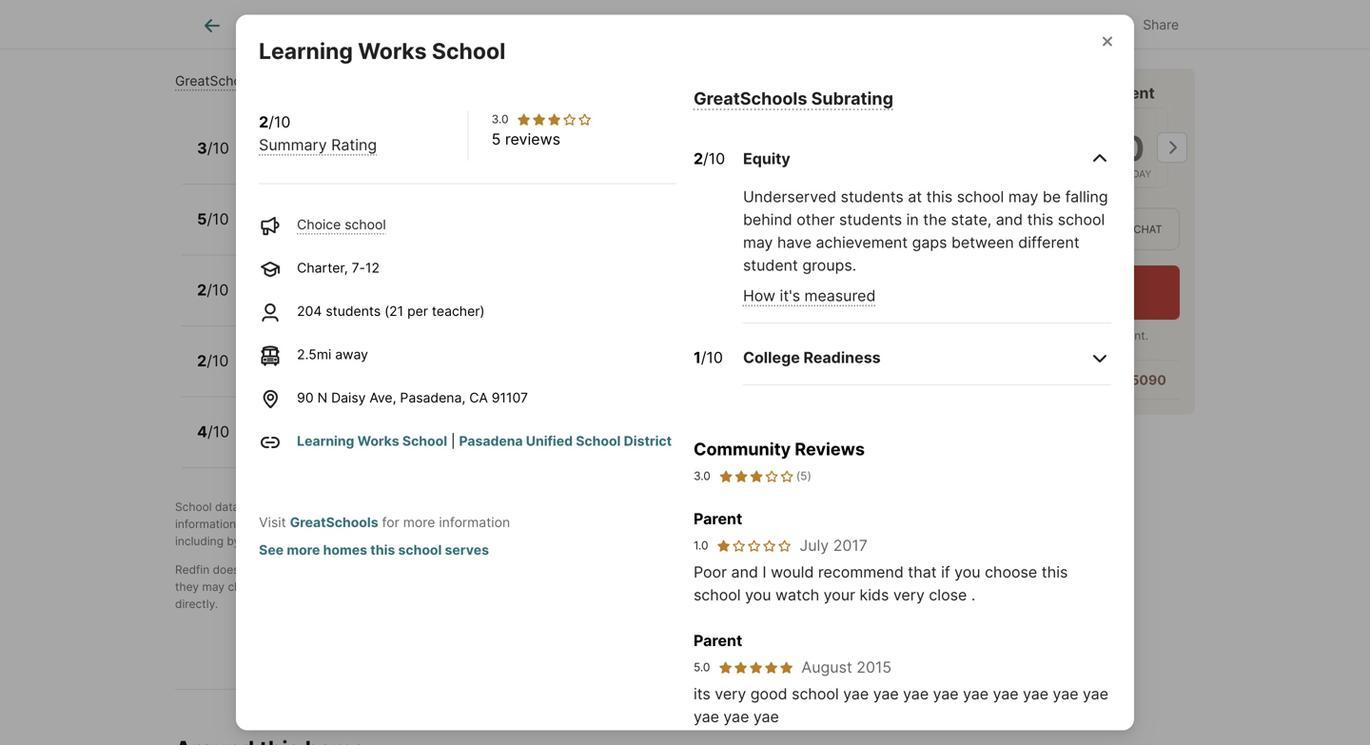 Task type: locate. For each thing, give the bounding box(es) containing it.
rating
[[327, 73, 367, 89], [331, 136, 377, 154]]

2 down 5 /10
[[197, 281, 207, 299]]

(818)
[[1060, 372, 1095, 388]]

2 vertical spatial students
[[326, 303, 381, 319]]

with down available:
[[996, 329, 1019, 343]]

/10 left equity
[[703, 150, 725, 168]]

0 horizontal spatial their
[[454, 517, 478, 531]]

groups.
[[803, 256, 857, 275]]

school inside rose city high (continuation) school public, 9-12 • choice school • 0.5mi
[[473, 343, 525, 362]]

2 parent from the top
[[694, 632, 742, 650]]

are down endorse
[[294, 580, 311, 594]]

be inside underserved students at this school may be falling behind other students in the state, and this school may have achievement gaps between different student groups.
[[1043, 188, 1061, 206]]

other
[[797, 210, 835, 229]]

2 /10 left equity
[[694, 150, 725, 168]]

0 vertical spatial schools
[[219, 30, 267, 46]]

blair
[[250, 202, 284, 220]]

5 for 5 /10
[[197, 210, 207, 229]]

1 horizontal spatial at
[[1076, 297, 1086, 311]]

july 2017
[[800, 536, 868, 555]]

learning for learning works school charter, 7-12 • choice school • 2.5mi
[[250, 273, 316, 291]]

0 horizontal spatial enrollment
[[252, 10, 323, 26]]

parent up '1.0'
[[694, 510, 742, 528]]

0 vertical spatial be
[[1043, 188, 1061, 206]]

0 vertical spatial students
[[841, 188, 904, 206]]

more down nonprofit
[[403, 514, 435, 531]]

0 vertical spatial serves
[[333, 152, 376, 168]]

schools right all
[[219, 30, 267, 46]]

list box containing tour in person
[[913, 208, 1180, 250]]

2 /10 down 5 /10
[[197, 281, 229, 299]]

1 vertical spatial more
[[287, 542, 320, 558]]

1 their from the left
[[454, 517, 478, 531]]

be inside guaranteed to be accurate. to verify school enrollment eligibility, contact the school district directly.
[[415, 580, 428, 594]]

to up contact
[[690, 563, 701, 577]]

school inside mckinley school public, k-8 • serves this home • 0.6mi
[[323, 131, 375, 149]]

greatschools summary rating link
[[175, 73, 367, 89]]

rating right 8
[[331, 136, 377, 154]]

home left the 0.6mi
[[406, 152, 442, 168]]

0 horizontal spatial be
[[415, 580, 428, 594]]

and inside poor and i would recommend that if you choose this school you watch your kids very close .
[[731, 563, 758, 582]]

with
[[950, 84, 983, 102], [996, 329, 1019, 343]]

1 vertical spatial not
[[243, 563, 260, 577]]

summary
[[263, 73, 323, 89], [259, 136, 327, 154]]

may inside "school service boundaries are intended to be used as a reference only; they may change and are not"
[[202, 580, 225, 594]]

district inside please check the school district website to see all schools serving this home.
[[744, 10, 788, 26]]

works inside learning works school element
[[358, 38, 427, 64]]

is right data
[[242, 500, 251, 514]]

0 vertical spatial parent
[[694, 510, 742, 528]]

the right check at left top
[[675, 10, 696, 26]]

contact
[[688, 580, 729, 594]]

city
[[291, 343, 321, 362]]

by up does
[[227, 534, 240, 548]]

0 horizontal spatial at
[[908, 188, 922, 206]]

0 horizontal spatial in
[[906, 210, 919, 229]]

/10 for public, 6-12 • serves this home • 0.9mi
[[207, 210, 229, 229]]

thursday
[[1099, 168, 1152, 180]]

the down visit greatschools for more information
[[369, 534, 386, 548]]

2 horizontal spatial not
[[382, 10, 404, 26]]

parent for poor
[[694, 510, 742, 528]]

2 /10 inside learning works school dialog
[[694, 150, 725, 168]]

information up themselves.
[[439, 514, 510, 531]]

3.0 up 5 reviews
[[492, 112, 509, 126]]

choice inside rose city high (continuation) school public, 9-12 • choice school • 0.5mi
[[340, 364, 384, 381]]

students
[[841, 188, 904, 206], [839, 210, 902, 229], [326, 303, 381, 319]]

0 vertical spatial learning
[[259, 38, 353, 64]]

you right if
[[955, 563, 981, 582]]

very down that
[[893, 586, 925, 604]]

to right website
[[845, 10, 858, 26]]

1 vertical spatial at
[[1076, 297, 1086, 311]]

1 vertical spatial enrollment
[[574, 580, 631, 594]]

k-
[[296, 152, 309, 168]]

/10 up data
[[207, 423, 229, 441]]

serves
[[333, 152, 376, 168], [340, 223, 383, 239]]

1 vertical spatial 7-
[[305, 293, 319, 310]]

0 vertical spatial as
[[303, 517, 316, 531]]

12 down charter, 7-12
[[319, 293, 333, 310]]

home left '0.9mi'
[[414, 223, 449, 239]]

0 vertical spatial 7-
[[352, 260, 365, 276]]

school inside rose city high (continuation) school public, 9-12 • choice school • 0.5mi
[[387, 364, 429, 381]]

provided
[[254, 500, 302, 514]]

1 vertical spatial is
[[242, 500, 251, 514]]

the up gaps
[[923, 210, 947, 229]]

0 vertical spatial 3.0
[[492, 112, 509, 126]]

3.0 up renters
[[694, 469, 711, 483]]

0.6mi
[[457, 152, 491, 168]]

tour with a redfin premier agent
[[913, 84, 1155, 102]]

this down visit greatschools for more information
[[370, 542, 395, 558]]

1 vertical spatial rating
[[331, 136, 377, 154]]

public, down the mckinley
[[250, 152, 292, 168]]

0 vertical spatial 6-
[[296, 223, 311, 239]]

1 vertical spatial 5
[[197, 210, 207, 229]]

this right choose
[[1042, 563, 1068, 582]]

1 vertical spatial as
[[751, 563, 763, 577]]

feed tab list
[[175, 0, 761, 49]]

1 horizontal spatial you
[[955, 563, 981, 582]]

0 horizontal spatial may
[[202, 580, 225, 594]]

learning
[[259, 38, 353, 64], [250, 273, 316, 291], [297, 433, 354, 449]]

/10 inside 2 /10 summary rating
[[269, 113, 291, 131]]

• left the |
[[432, 435, 440, 451]]

5 inside learning works school dialog
[[492, 130, 501, 149]]

guarantee
[[325, 563, 380, 577]]

learning works school element
[[259, 15, 528, 65]]

6- up charter, 7-12
[[296, 223, 311, 239]]

high right blair
[[287, 202, 322, 220]]

visit greatschools for more information
[[259, 514, 510, 531]]

• left '0.9mi'
[[452, 223, 460, 239]]

if
[[941, 563, 950, 582]]

1 horizontal spatial 5
[[492, 130, 501, 149]]

public, inside rose city high (continuation) school public, 9-12 • choice school • 0.5mi
[[250, 364, 292, 381]]

may up the person
[[1009, 188, 1039, 206]]

0 vertical spatial charter,
[[297, 260, 348, 276]]

not up home.
[[382, 10, 404, 26]]

see
[[259, 542, 284, 558]]

or inside "first step, and conduct their own investigation to determine their desired schools or school districts, including by contacting and visiting the schools themselves."
[[767, 517, 778, 531]]

learning up greatschools summary rating link
[[259, 38, 353, 64]]

district
[[744, 10, 788, 26], [791, 580, 829, 594]]

renters
[[710, 500, 748, 514]]

high right city
[[325, 343, 359, 362]]

is up home.
[[368, 10, 379, 26]]

greatschools
[[175, 73, 260, 89], [694, 88, 807, 109], [321, 500, 394, 514], [774, 500, 846, 514], [290, 514, 378, 531]]

own
[[481, 517, 504, 531]]

first
[[328, 517, 350, 531]]

at
[[908, 188, 922, 206], [1076, 297, 1086, 311]]

agent
[[1112, 84, 1155, 102]]

schools down conduct
[[390, 534, 431, 548]]

the inside underserved students at this school may be falling behind other students in the state, and this school may have achievement gaps between different student groups.
[[923, 210, 947, 229]]

0 vertical spatial rating 3.0 out of 5 element
[[516, 112, 592, 127]]

schools inside please check the school district website to see all schools serving this home.
[[219, 30, 267, 46]]

3 tab from the left
[[542, 3, 646, 49]]

1 vertical spatial or
[[311, 563, 322, 577]]

and left i
[[731, 563, 758, 582]]

1 horizontal spatial not
[[315, 580, 332, 594]]

1 horizontal spatial is
[[368, 10, 379, 26]]

please check the school district website to see all schools serving this home.
[[175, 10, 858, 46]]

0 horizontal spatial you
[[745, 586, 771, 604]]

in inside underserved students at this school may be falling behind other students in the state, and this school may have achievement gaps between different student groups.
[[906, 210, 919, 229]]

learning works school
[[259, 38, 506, 64]]

choice up charter, 7-12
[[297, 217, 341, 233]]

1 vertical spatial with
[[996, 329, 1019, 343]]

12 up 204 students (21 per teacher)
[[365, 260, 380, 276]]

0 horizontal spatial district
[[744, 10, 788, 26]]

1 vertical spatial works
[[319, 273, 367, 291]]

in up gaps
[[906, 210, 919, 229]]

information.
[[406, 563, 470, 577]]

be left falling
[[1043, 188, 1061, 206]]

learning works school dialog
[[236, 15, 1134, 745]]

their up themselves.
[[454, 517, 478, 531]]

7- inside learning works school charter, 7-12 • choice school • 2.5mi
[[305, 293, 319, 310]]

1 horizontal spatial information
[[439, 514, 510, 531]]

2 their from the left
[[651, 517, 676, 531]]

/10 left college
[[701, 348, 723, 367]]

2 vertical spatial may
[[202, 580, 225, 594]]

3 public, from the top
[[250, 364, 292, 381]]

school inside "first step, and conduct their own investigation to determine their desired schools or school districts, including by contacting and visiting the schools themselves."
[[781, 517, 817, 531]]

pasadena
[[459, 433, 523, 449]]

share button
[[1100, 4, 1195, 43]]

for
[[382, 514, 399, 531]]

information inside learning works school dialog
[[439, 514, 510, 531]]

ca
[[469, 390, 488, 406]]

are
[[619, 563, 636, 577], [294, 580, 311, 594]]

rating 3.0 out of 5 element
[[516, 112, 592, 127], [718, 468, 794, 485]]

90
[[297, 390, 314, 406]]

very inside poor and i would recommend that if you choose this school you watch your kids very close .
[[893, 586, 925, 604]]

works
[[358, 38, 427, 64], [319, 273, 367, 291], [357, 433, 399, 449]]

be inside "school service boundaries are intended to be used as a reference only; they may change and are not"
[[704, 563, 718, 577]]

1 vertical spatial be
[[704, 563, 718, 577]]

intended
[[639, 563, 687, 577]]

2 for charter, 7-12 • choice school • 2.5mi
[[197, 281, 207, 299]]

choice inside learning works school dialog
[[297, 217, 341, 233]]

/10
[[269, 113, 291, 131], [207, 139, 229, 158], [703, 150, 725, 168], [207, 210, 229, 229], [207, 281, 229, 299], [701, 348, 723, 367], [207, 352, 229, 370], [207, 423, 229, 441]]

information
[[439, 514, 510, 531], [175, 517, 236, 531]]

you down i
[[745, 586, 771, 604]]

school
[[699, 10, 741, 26], [957, 188, 1004, 206], [1058, 210, 1105, 229], [345, 217, 386, 233], [396, 293, 437, 310], [387, 364, 429, 381], [387, 435, 429, 451], [781, 517, 817, 531], [398, 542, 442, 558], [535, 580, 571, 594], [753, 580, 788, 594], [694, 586, 741, 604], [792, 685, 839, 703]]

greatschools subrating link
[[694, 88, 894, 109]]

learning down n
[[297, 433, 354, 449]]

1 vertical spatial 2.5mi
[[297, 347, 331, 363]]

1 vertical spatial serves
[[340, 223, 383, 239]]

be for used
[[704, 563, 718, 577]]

7- down charter, 7-12
[[305, 293, 319, 310]]

1 horizontal spatial 2.5mi
[[452, 293, 486, 310]]

choice
[[297, 217, 341, 233], [348, 293, 392, 310], [340, 364, 384, 381], [340, 435, 384, 451]]

choice school link
[[297, 217, 386, 233]]

ratings
[[263, 517, 300, 531]]

this inside mckinley school public, k-8 • serves this home • 0.6mi
[[380, 152, 403, 168]]

home.
[[348, 30, 387, 46]]

2 left the rose on the left top of the page
[[197, 352, 207, 370]]

1 vertical spatial learning
[[250, 273, 316, 291]]

choice down daisy
[[340, 435, 384, 451]]

a down rating 1.0 out of 5 element
[[767, 563, 773, 577]]

list box
[[913, 208, 1180, 250]]

and
[[996, 210, 1023, 229], [686, 500, 706, 514], [239, 517, 260, 531], [383, 517, 403, 531], [304, 534, 324, 548], [731, 563, 758, 582], [271, 580, 291, 594]]

home inside mckinley school public, k-8 • serves this home • 0.6mi
[[406, 152, 442, 168]]

1 horizontal spatial may
[[743, 233, 773, 252]]

and up desired
[[686, 500, 706, 514]]

1 6- from the top
[[296, 223, 311, 239]]

agent.
[[1114, 329, 1148, 343]]

home inside 'blair high school public, 6-12 • serves this home • 0.9mi'
[[414, 223, 449, 239]]

public,
[[250, 152, 292, 168], [250, 223, 292, 239], [250, 364, 292, 381], [250, 435, 292, 451]]

public, down the rose on the left top of the page
[[250, 364, 292, 381]]

premier down 4:00
[[1070, 329, 1111, 343]]

more up endorse
[[287, 542, 320, 558]]

learning works school | pasadena unified school district
[[297, 433, 672, 449]]

2 6- from the top
[[296, 435, 311, 451]]

1 horizontal spatial enrollment
[[574, 580, 631, 594]]

to inside please check the school district website to see all schools serving this home.
[[845, 10, 858, 26]]

enrollment up "serving"
[[252, 10, 323, 26]]

rose
[[250, 343, 287, 362]]

tour for tour via video chat
[[1046, 223, 1075, 235]]

1 horizontal spatial very
[[893, 586, 925, 604]]

0 vertical spatial very
[[893, 586, 925, 604]]

0 vertical spatial is
[[368, 10, 379, 26]]

/10 down greatschools summary rating link
[[269, 113, 291, 131]]

1 horizontal spatial more
[[403, 514, 435, 531]]

1 parent from the top
[[694, 510, 742, 528]]

0 horizontal spatial schools
[[219, 30, 267, 46]]

0 horizontal spatial is
[[242, 500, 251, 514]]

1 vertical spatial very
[[715, 685, 746, 703]]

public, right 4 /10 at bottom left
[[250, 435, 292, 451]]

good
[[751, 685, 788, 703]]

and down the ,
[[383, 517, 403, 531]]

0 horizontal spatial 7-
[[305, 293, 319, 310]]

12 up charter, 7-12
[[311, 223, 325, 239]]

2 for public, 9-12 • choice school • 0.5mi
[[197, 352, 207, 370]]

a inside "school service boundaries are intended to be used as a reference only; they may change and are not"
[[767, 563, 773, 577]]

1 public, from the top
[[250, 152, 292, 168]]

serves up charter, 7-12
[[340, 223, 383, 239]]

2 vertical spatial works
[[357, 433, 399, 449]]

works for learning works school | pasadena unified school district
[[357, 433, 399, 449]]

rating down learning works school
[[327, 73, 367, 89]]

2 vertical spatial be
[[415, 580, 428, 594]]

0 vertical spatial premier
[[1050, 84, 1108, 102]]

rating 3.0 out of 5 element down community
[[718, 468, 794, 485]]

0 vertical spatial by
[[305, 500, 318, 514]]

2 horizontal spatial schools
[[722, 517, 764, 531]]

2 tab from the left
[[408, 3, 542, 49]]

does
[[213, 563, 239, 577]]

works for learning works school charter, 7-12 • choice school • 2.5mi
[[319, 273, 367, 291]]

5 /10
[[197, 210, 229, 229]]

at inside underserved students at this school may be falling behind other students in the state, and this school may have achievement gaps between different student groups.
[[908, 188, 922, 206]]

2 vertical spatial schools
[[390, 534, 431, 548]]

or right endorse
[[311, 563, 322, 577]]

or
[[767, 517, 778, 531], [311, 563, 322, 577]]

None button
[[924, 107, 1000, 189], [1008, 108, 1084, 188], [1092, 108, 1169, 188], [924, 107, 1000, 189], [1008, 108, 1084, 188], [1092, 108, 1169, 188]]

2 horizontal spatial be
[[1043, 188, 1061, 206]]

information inside , a nonprofit organization. redfin recommends buyers and renters use greatschools information and ratings as a
[[175, 517, 236, 531]]

0 horizontal spatial information
[[175, 517, 236, 531]]

schools down renters
[[722, 517, 764, 531]]

away
[[335, 347, 368, 363]]

learning up 204
[[250, 273, 316, 291]]

accurate.
[[432, 580, 482, 594]]

1 vertical spatial 3.0
[[694, 469, 711, 483]]

tour for tour in person
[[926, 223, 956, 235]]

204
[[297, 303, 322, 319]]

in left the person
[[958, 223, 969, 235]]

serves inside mckinley school public, k-8 • serves this home • 0.6mi
[[333, 152, 376, 168]]

0 vertical spatial 5
[[492, 130, 501, 149]]

may down does
[[202, 580, 225, 594]]

works down pasadena's enrollment policy is not based solely on geography.
[[358, 38, 427, 64]]

endorse
[[263, 563, 307, 577]]

2.5mi right the per
[[452, 293, 486, 310]]

tab
[[297, 3, 408, 49], [408, 3, 542, 49], [542, 3, 646, 49], [646, 3, 745, 49]]

2 public, from the top
[[250, 223, 292, 239]]

30 thursday
[[1099, 128, 1152, 180]]

1 horizontal spatial or
[[767, 517, 778, 531]]

this inside please check the school district website to see all schools serving this home.
[[321, 30, 344, 46]]

district left website
[[744, 10, 788, 26]]

students for school
[[841, 188, 904, 206]]

reference
[[776, 563, 828, 577]]

0 horizontal spatial very
[[715, 685, 746, 703]]

0 horizontal spatial 2.5mi
[[297, 347, 331, 363]]

public, inside 'blair high school public, 6-12 • serves this home • 0.9mi'
[[250, 223, 292, 239]]

0 horizontal spatial more
[[287, 542, 320, 558]]

2.5mi away
[[297, 347, 368, 363]]

greatschools down all
[[175, 73, 260, 89]]

•
[[321, 152, 329, 168], [445, 152, 453, 168], [329, 223, 336, 239], [452, 223, 460, 239], [337, 293, 344, 310], [441, 293, 448, 310], [329, 364, 336, 381], [432, 364, 440, 381], [329, 435, 336, 451], [432, 435, 440, 451]]

and inside underserved students at this school may be falling behind other students in the state, and this school may have achievement gaps between different student groups.
[[996, 210, 1023, 229]]

/10 left the mckinley
[[207, 139, 229, 158]]

2.5mi inside learning works school dialog
[[297, 347, 331, 363]]

1 horizontal spatial 7-
[[352, 260, 365, 276]]

0 vertical spatial enrollment
[[252, 10, 323, 26]]

next
[[959, 297, 984, 311]]

determine
[[593, 517, 648, 531]]

this inside poor and i would recommend that if you choose this school you watch your kids very close .
[[1042, 563, 1068, 582]]

0 vertical spatial at
[[908, 188, 922, 206]]

0 vertical spatial works
[[358, 38, 427, 64]]

the
[[675, 10, 696, 26], [923, 210, 947, 229], [369, 534, 386, 548], [732, 580, 749, 594]]

1 vertical spatial parent
[[694, 632, 742, 650]]

1 horizontal spatial as
[[751, 563, 763, 577]]

school inside its very good school yae yae yae yae yae yae yae yae yae yae yae yae
[[792, 685, 839, 703]]

and up between
[[996, 210, 1023, 229]]

premier left agent
[[1050, 84, 1108, 102]]

and down endorse
[[271, 580, 291, 594]]

1 vertical spatial 2 /10
[[197, 281, 229, 299]]

be up contact
[[704, 563, 718, 577]]

close
[[929, 586, 967, 604]]

/10 left blair
[[207, 210, 229, 229]]

2.5mi up 9-
[[297, 347, 331, 363]]

be down information.
[[415, 580, 428, 594]]

not inside "school service boundaries are intended to be used as a reference only; they may change and are not"
[[315, 580, 332, 594]]

district down reference
[[791, 580, 829, 594]]

0 horizontal spatial with
[[950, 84, 983, 102]]

state,
[[951, 210, 992, 229]]

reviews
[[505, 130, 560, 149]]

• right 204
[[337, 293, 344, 310]]

1 horizontal spatial district
[[791, 580, 829, 594]]

public, inside mckinley school public, k-8 • serves this home • 0.6mi
[[250, 152, 292, 168]]

0 horizontal spatial high
[[287, 202, 322, 220]]

1 vertical spatial by
[[227, 534, 240, 548]]

works inside learning works school charter, 7-12 • choice school • 2.5mi
[[319, 273, 367, 291]]

learning inside learning works school charter, 7-12 • choice school • 2.5mi
[[250, 273, 316, 291]]

0 vertical spatial more
[[403, 514, 435, 531]]

ave,
[[370, 390, 396, 406]]

at left 4:00
[[1076, 297, 1086, 311]]

information up including
[[175, 517, 236, 531]]

with up equity dropdown button
[[950, 84, 983, 102]]

0 vertical spatial district
[[744, 10, 788, 26]]

this up 'blair high school public, 6-12 • serves this home • 0.9mi' on the left top of the page
[[380, 152, 403, 168]]

may down behind
[[743, 233, 773, 252]]

works down ave,
[[357, 433, 399, 449]]



Task type: vqa. For each thing, say whether or not it's contained in the screenshot.
School within the the Blair High School Public, 6-12 • Serves this home • 0.9mi
yes



Task type: describe. For each thing, give the bounding box(es) containing it.
a up equity dropdown button
[[986, 84, 995, 102]]

charter, inside learning works school charter, 7-12 • choice school • 2.5mi
[[250, 293, 301, 310]]

the inside "first step, and conduct their own investigation to determine their desired schools or school districts, including by contacting and visiting the schools themselves."
[[369, 534, 386, 548]]

organization.
[[462, 500, 532, 514]]

conduct
[[406, 517, 450, 531]]

(5)
[[796, 469, 812, 483]]

a left first at left
[[319, 517, 325, 531]]

12 inside learning works school dialog
[[365, 260, 380, 276]]

4 /10
[[197, 423, 229, 441]]

/10 for underserved students at this school may be falling behind other students in the state, and this school may have achievement gaps between different student groups.
[[703, 150, 725, 168]]

2 /10 for charter, 7-12 • choice school • 2.5mi
[[197, 281, 229, 299]]

they
[[175, 580, 199, 594]]

and up contacting
[[239, 517, 260, 531]]

• left the 0.6mi
[[445, 152, 453, 168]]

|
[[451, 433, 455, 449]]

greatschools up equity
[[694, 88, 807, 109]]

2 for underserved students at this school may be falling behind other students in the state, and this school may have achievement gaps between different student groups.
[[694, 150, 703, 168]]

204 students (21 per teacher)
[[297, 303, 485, 319]]

this up "different"
[[1027, 210, 1054, 229]]

0 horizontal spatial not
[[243, 563, 260, 577]]

0 horizontal spatial rating 3.0 out of 5 element
[[516, 112, 592, 127]]

serves inside 'blair high school public, 6-12 • serves this home • 0.9mi'
[[340, 223, 383, 239]]

i
[[763, 563, 767, 582]]

high inside 'blair high school public, 6-12 • serves this home • 0.9mi'
[[287, 202, 322, 220]]

to inside "first step, and conduct their own investigation to determine their desired schools or school districts, including by contacting and visiting the schools themselves."
[[579, 517, 590, 531]]

unified
[[526, 433, 573, 449]]

to inside guaranteed to be accurate. to verify school enrollment eligibility, contact the school district directly.
[[401, 580, 412, 594]]

daisy
[[331, 390, 366, 406]]

website
[[792, 10, 841, 26]]

gaps
[[912, 233, 947, 252]]

0 vertical spatial you
[[955, 563, 981, 582]]

rating 1.0 out of 5 element
[[716, 538, 792, 553]]

mckinley school public, k-8 • serves this home • 0.6mi
[[250, 131, 491, 168]]

use
[[751, 500, 770, 514]]

and down the greatschools link
[[304, 534, 324, 548]]

1 vertical spatial students
[[839, 210, 902, 229]]

4
[[197, 423, 207, 441]]

geography.
[[512, 10, 585, 26]]

august
[[802, 658, 852, 677]]

0 horizontal spatial 3.0
[[492, 112, 509, 126]]

0 vertical spatial summary
[[263, 73, 323, 89]]

2.5mi inside learning works school charter, 7-12 • choice school • 2.5mi
[[452, 293, 486, 310]]

1 horizontal spatial schools
[[390, 534, 431, 548]]

high inside rose city high (continuation) school public, 9-12 • choice school • 0.5mi
[[325, 343, 359, 362]]

measured
[[805, 287, 876, 305]]

college
[[743, 348, 800, 367]]

school inside learning works school charter, 7-12 • choice school • 2.5mi
[[396, 293, 437, 310]]

• right 8
[[321, 152, 329, 168]]

learning works school link
[[297, 433, 447, 449]]

0 vertical spatial not
[[382, 10, 404, 26]]

2 inside 2 /10 summary rating
[[259, 113, 269, 131]]

2 /10 for public, 9-12 • choice school • 0.5mi
[[197, 352, 229, 370]]

contacting
[[243, 534, 301, 548]]

very inside its very good school yae yae yae yae yae yae yae yae yae yae yae yae
[[715, 685, 746, 703]]

the inside guaranteed to be accurate. to verify school enrollment eligibility, contact the school district directly.
[[732, 580, 749, 594]]

as inside "school service boundaries are intended to be used as a reference only; they may change and are not"
[[751, 563, 763, 577]]

3 /10
[[197, 139, 229, 158]]

kids
[[860, 586, 889, 604]]

/10 for public, 6-12 • choice school • 3.1mi
[[207, 423, 229, 441]]

0 vertical spatial may
[[1009, 188, 1039, 206]]

guaranteed
[[336, 580, 397, 594]]

public, 6-12 • choice school • 3.1mi
[[250, 435, 475, 451]]

school inside please check the school district website to see all schools serving this home.
[[699, 10, 741, 26]]

tour for tour with a redfin premier agent
[[913, 84, 947, 102]]

,
[[394, 500, 397, 514]]

be for falling
[[1043, 188, 1061, 206]]

underserved students at this school may be falling behind other students in the state, and this school may have achievement gaps between different student groups.
[[743, 188, 1108, 275]]

0.5mi
[[444, 364, 478, 381]]

data
[[215, 500, 239, 514]]

1 vertical spatial may
[[743, 233, 773, 252]]

charter, 7-12
[[297, 260, 380, 276]]

5 for 5 reviews
[[492, 130, 501, 149]]

mckinley
[[250, 131, 320, 149]]

and inside "school service boundaries are intended to be used as a reference only; they may change and are not"
[[271, 580, 291, 594]]

5.0
[[694, 661, 710, 674]]

12 inside 'blair high school public, 6-12 • serves this home • 0.9mi'
[[311, 223, 325, 239]]

1 vertical spatial you
[[745, 586, 771, 604]]

charter, inside learning works school dialog
[[297, 260, 348, 276]]

next available: today at 4:00 pm button
[[913, 266, 1180, 320]]

2017
[[833, 536, 868, 555]]

next image
[[1157, 132, 1188, 163]]

serving
[[271, 30, 317, 46]]

2 vertical spatial home
[[963, 329, 993, 343]]

this down next
[[940, 329, 960, 343]]

please
[[588, 10, 630, 26]]

behind
[[743, 210, 792, 229]]

90 n daisy ave, pasadena, ca 91107
[[297, 390, 528, 406]]

watch
[[776, 586, 819, 604]]

service
[[513, 563, 552, 577]]

12 inside rose city high (continuation) school public, 9-12 • choice school • 0.5mi
[[311, 364, 325, 381]]

5 reviews
[[492, 130, 560, 149]]

0 vertical spatial with
[[950, 84, 983, 102]]

• up charter, 7-12
[[329, 223, 336, 239]]

12 inside learning works school charter, 7-12 • choice school • 2.5mi
[[319, 293, 333, 310]]

enrollment inside guaranteed to be accurate. to verify school enrollment eligibility, contact the school district directly.
[[574, 580, 631, 594]]

district inside guaranteed to be accurate. to verify school enrollment eligibility, contact the school district directly.
[[791, 580, 829, 594]]

1 tab from the left
[[297, 3, 408, 49]]

choice inside learning works school charter, 7-12 • choice school • 2.5mi
[[348, 293, 392, 310]]

/10 for charter, 7-12 • choice school • 2.5mi
[[207, 281, 229, 299]]

school inside learning works school element
[[432, 38, 506, 64]]

underserved
[[743, 188, 837, 206]]

visiting
[[327, 534, 366, 548]]

on
[[492, 10, 509, 26]]

this inside 'blair high school public, 6-12 • serves this home • 0.9mi'
[[387, 223, 410, 239]]

all
[[201, 30, 215, 46]]

• left 0.5mi
[[432, 364, 440, 381]]

a right the ,
[[400, 500, 407, 514]]

see
[[175, 30, 198, 46]]

serves
[[445, 542, 489, 558]]

how it's measured
[[743, 287, 876, 305]]

12 down n
[[311, 435, 325, 451]]

greatschools subrating
[[694, 88, 894, 109]]

rating inside 2 /10 summary rating
[[331, 136, 377, 154]]

3
[[197, 139, 207, 158]]

1 horizontal spatial in
[[958, 223, 969, 235]]

1.0
[[694, 539, 708, 553]]

1 vertical spatial schools
[[722, 517, 764, 531]]

3.1mi
[[444, 435, 475, 451]]

guaranteed to be accurate. to verify school enrollment eligibility, contact the school district directly.
[[175, 580, 829, 611]]

share
[[1143, 17, 1179, 33]]

4 tab from the left
[[646, 3, 745, 49]]

that
[[908, 563, 937, 582]]

7- inside learning works school dialog
[[352, 260, 365, 276]]

based
[[407, 10, 447, 26]]

school inside learning works school charter, 7-12 • choice school • 2.5mi
[[371, 273, 422, 291]]

question
[[970, 372, 1027, 388]]

feed link
[[201, 14, 271, 37]]

redfin inside , a nonprofit organization. redfin recommends buyers and renters use greatschools information and ratings as a
[[535, 500, 570, 514]]

solely
[[450, 10, 489, 26]]

0 horizontal spatial or
[[311, 563, 322, 577]]

/10 for public, 9-12 • choice school • 0.5mi
[[207, 352, 229, 370]]

change
[[228, 580, 268, 594]]

teacher)
[[432, 303, 485, 319]]

school inside poor and i would recommend that if you choose this school you watch your kids very close .
[[694, 586, 741, 604]]

greatschools up visiting
[[290, 514, 378, 531]]

districts,
[[820, 517, 866, 531]]

how
[[743, 287, 776, 305]]

learning for learning works school | pasadena unified school district
[[297, 433, 354, 449]]

0 horizontal spatial are
[[294, 580, 311, 594]]

by inside "first step, and conduct their own investigation to determine their desired schools or school districts, including by contacting and visiting the schools themselves."
[[227, 534, 240, 548]]

1 horizontal spatial with
[[996, 329, 1019, 343]]

students for teacher)
[[326, 303, 381, 319]]

see more homes this school serves link
[[259, 542, 489, 558]]

the inside please check the school district website to see all schools serving this home.
[[675, 10, 696, 26]]

works for learning works school
[[358, 38, 427, 64]]

parent for its
[[694, 632, 742, 650]]

.
[[971, 586, 976, 604]]

buyers
[[646, 500, 683, 514]]

0 vertical spatial are
[[619, 563, 636, 577]]

5090
[[1131, 372, 1167, 388]]

rating 5.0 out of 5 element
[[718, 660, 794, 675]]

learning for learning works school
[[259, 38, 353, 64]]

• down daisy
[[329, 435, 336, 451]]

at inside next available: today at 4:00 pm button
[[1076, 297, 1086, 311]]

1 horizontal spatial rating 3.0 out of 5 element
[[718, 468, 794, 485]]

2 /10 for underserved students at this school may be falling behind other students in the state, and this school may have achievement gaps between different student groups.
[[694, 150, 725, 168]]

to inside "school service boundaries are intended to be used as a reference only; they may change and are not"
[[690, 563, 701, 577]]

1 vertical spatial premier
[[1070, 329, 1111, 343]]

6- inside 'blair high school public, 6-12 • serves this home • 0.9mi'
[[296, 223, 311, 239]]

school inside "school service boundaries are intended to be used as a reference only; they may change and are not"
[[473, 563, 510, 577]]

0 vertical spatial rating
[[327, 73, 367, 89]]

this down see more homes this school serves
[[383, 563, 403, 577]]

greatschools up the step,
[[321, 500, 394, 514]]

greatschools link
[[290, 514, 378, 531]]

this up state,
[[926, 188, 953, 206]]

pasadena's
[[175, 10, 249, 26]]

tour via video chat
[[1046, 223, 1162, 235]]

step,
[[353, 517, 380, 531]]

• right the per
[[441, 293, 448, 310]]

pasadena unified school district link
[[459, 433, 672, 449]]

school inside 'blair high school public, 6-12 • serves this home • 0.9mi'
[[325, 202, 377, 220]]

1 horizontal spatial 3.0
[[694, 469, 711, 483]]

your
[[824, 586, 856, 604]]

community reviews
[[694, 439, 865, 460]]

check
[[633, 10, 671, 26]]

reviews
[[795, 439, 865, 460]]

used
[[721, 563, 748, 577]]

school data is provided by greatschools
[[175, 500, 394, 514]]

2015
[[857, 658, 892, 677]]

tour this home with a redfin premier agent.
[[913, 329, 1148, 343]]

it's
[[780, 287, 800, 305]]

first step, and conduct their own investigation to determine their desired schools or school districts, including by contacting and visiting the schools themselves.
[[175, 517, 866, 548]]

readiness
[[804, 348, 881, 367]]

district
[[624, 433, 672, 449]]

tour in person
[[926, 223, 1015, 235]]

a right ask
[[959, 372, 967, 388]]

a down available:
[[1022, 329, 1029, 343]]

1 /10
[[694, 348, 723, 367]]

equity
[[743, 150, 791, 168]]

as inside , a nonprofit organization. redfin recommends buyers and renters use greatschools information and ratings as a
[[303, 517, 316, 531]]

• down 2.5mi away
[[329, 364, 336, 381]]

tour for tour this home with a redfin premier agent.
[[913, 329, 937, 343]]

/10 for public, k-8 • serves this home • 0.6mi
[[207, 139, 229, 158]]

greatschools inside , a nonprofit organization. redfin recommends buyers and renters use greatschools information and ratings as a
[[774, 500, 846, 514]]

4 public, from the top
[[250, 435, 292, 451]]

2 /10 summary rating
[[259, 113, 377, 154]]

summary inside 2 /10 summary rating
[[259, 136, 327, 154]]

feed
[[239, 17, 271, 34]]

nonprofit
[[410, 500, 459, 514]]

equity button
[[743, 132, 1111, 186]]

boundaries
[[556, 563, 616, 577]]



